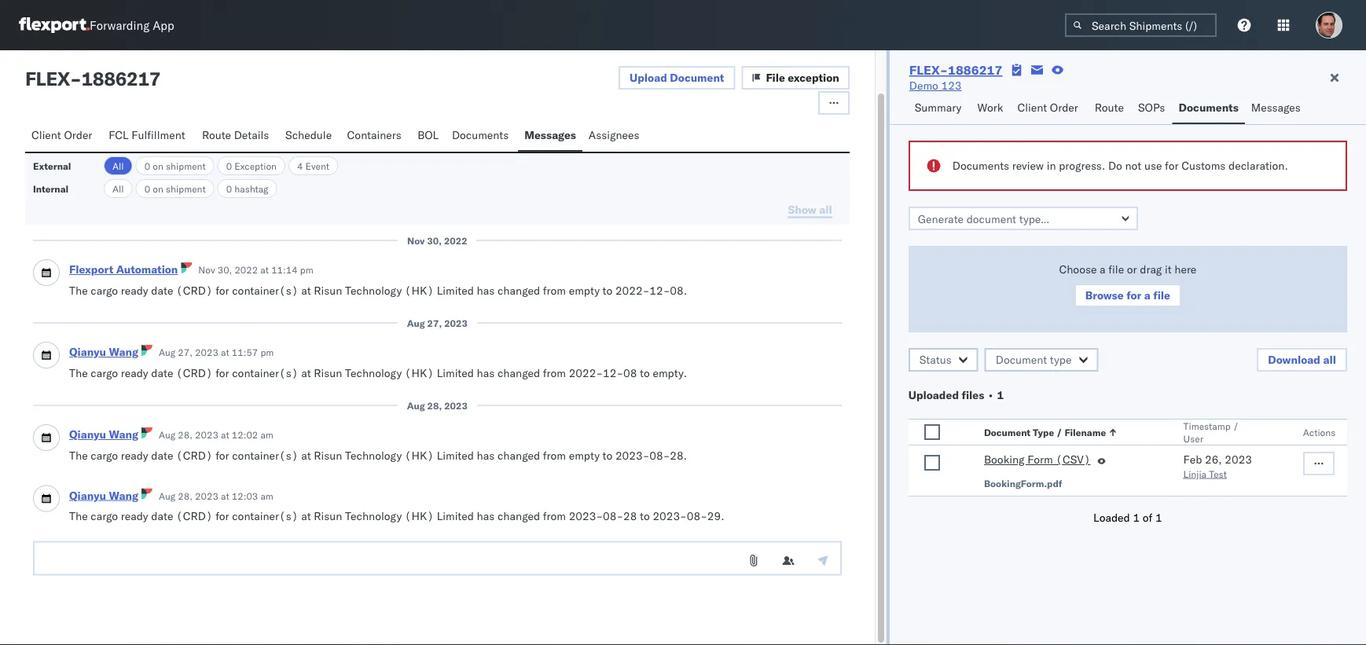 Task type: describe. For each thing, give the bounding box(es) containing it.
(hk) for 28
[[405, 509, 434, 523]]

demo
[[909, 79, 938, 92]]

browse
[[1085, 288, 1124, 302]]

on for 0 exception
[[153, 160, 163, 172]]

to left 08.
[[603, 283, 613, 297]]

∙
[[987, 388, 994, 402]]

26,
[[1205, 453, 1222, 467]]

aug 28, 2023 at 12:03 am
[[159, 490, 273, 502]]

1 horizontal spatial client order button
[[1011, 94, 1089, 124]]

wang for the cargo ready date (crd) for container(s)  at risun technology (hk) limited has changed from 2022-12-08 to empty.
[[109, 345, 138, 359]]

has for 28
[[477, 509, 495, 523]]

client order for the leftmost 'client order' button
[[31, 128, 92, 142]]

limited for 2022-
[[437, 283, 474, 297]]

file
[[766, 71, 785, 85]]

qianyu wang button for the cargo ready date (crd) for container(s)  at risun technology (hk) limited has changed from empty to 2023-08-28.
[[69, 428, 138, 442]]

1 vertical spatial documents
[[452, 128, 509, 142]]

upload document button
[[619, 66, 735, 90]]

route for route
[[1095, 101, 1124, 114]]

12:02
[[232, 429, 258, 441]]

on for 0 hashtag
[[153, 183, 163, 195]]

0 horizontal spatial 2023-
[[569, 509, 603, 523]]

Generate document type... text field
[[909, 207, 1138, 230]]

0 horizontal spatial client order button
[[25, 121, 102, 152]]

filename
[[1065, 426, 1106, 438]]

aug 28, 2023
[[407, 400, 468, 412]]

download all button
[[1257, 348, 1347, 372]]

cargo for the cargo ready date (crd) for container(s)  at risun technology (hk) limited has changed from empty to 2023-08-28.
[[91, 449, 118, 462]]

1 horizontal spatial documents button
[[1172, 94, 1245, 124]]

cargo for the cargo ready date (crd) for container(s)  at risun technology (hk) limited has changed from 2023-08-28 to 2023-08-29.
[[91, 509, 118, 523]]

1 horizontal spatial 12-
[[650, 283, 670, 297]]

to left the 28.
[[603, 449, 613, 462]]

limited for 28
[[437, 509, 474, 523]]

0 horizontal spatial documents button
[[446, 121, 518, 152]]

status
[[920, 353, 952, 367]]

nov 30, 2022
[[407, 235, 467, 246]]

loaded 1 of 1
[[1093, 511, 1162, 525]]

date for the cargo ready date (crd) for container(s)  at risun technology (hk) limited has changed from empty to 2023-08-28.
[[151, 449, 173, 462]]

date for the cargo ready date (crd) for container(s)  at risun technology (hk) limited has changed from empty to 2022-12-08.
[[151, 283, 173, 297]]

flexport automation button
[[69, 263, 178, 276]]

ready for the cargo ready date (crd) for container(s)  at risun technology (hk) limited has changed from empty to 2022-12-08.
[[121, 283, 148, 297]]

changed for 08
[[498, 366, 540, 380]]

2023 for aug 28, 2023 at 12:03 am
[[195, 490, 218, 502]]

document for document type
[[996, 353, 1047, 367]]

event
[[305, 160, 329, 172]]

booking form (csv) link
[[984, 452, 1091, 471]]

upload
[[630, 71, 667, 85]]

(crd) for the cargo ready date (crd) for container(s)  at risun technology (hk) limited has changed from 2022-12-08 to empty.
[[176, 366, 213, 380]]

for inside button
[[1127, 288, 1142, 302]]

containers
[[347, 128, 402, 142]]

schedule
[[285, 128, 332, 142]]

0 horizontal spatial file
[[1109, 263, 1124, 276]]

the cargo ready date (crd) for container(s)  at risun technology (hk) limited has changed from 2022-12-08 to empty.
[[69, 366, 687, 380]]

1 horizontal spatial 1886217
[[948, 62, 1003, 78]]

status button
[[909, 348, 978, 372]]

messages for the leftmost messages button
[[524, 128, 576, 142]]

document type button
[[985, 348, 1098, 372]]

the for the cargo ready date (crd) for container(s)  at risun technology (hk) limited has changed from 2023-08-28 to 2023-08-29.
[[69, 509, 88, 523]]

30, for nov 30, 2022
[[427, 235, 442, 246]]

28.
[[670, 449, 687, 462]]

flex
[[25, 67, 70, 90]]

1 for of
[[1156, 511, 1162, 525]]

aug 27, 2023 at 11:57 pm
[[159, 347, 274, 359]]

bol button
[[411, 121, 446, 152]]

documents review in progress. do not use for customs declaration.
[[953, 159, 1288, 173]]

aug 27, 2023
[[407, 317, 468, 329]]

document type / filename button
[[981, 423, 1152, 439]]

2022 for nov 30, 2022 at 11:14 pm
[[235, 264, 258, 276]]

uploaded
[[909, 388, 959, 402]]

from for 08
[[543, 366, 566, 380]]

document type
[[996, 353, 1072, 367]]

qianyu for the cargo ready date (crd) for container(s)  at risun technology (hk) limited has changed from empty to 2023-08-28.
[[69, 428, 106, 442]]

(hk) for 2023-
[[405, 449, 434, 462]]

booking
[[984, 453, 1025, 467]]

aug for the cargo ready date (crd) for container(s)  at risun technology (hk) limited has changed from empty to 2023-08-28.
[[159, 429, 175, 441]]

type
[[1050, 353, 1072, 367]]

client for rightmost 'client order' button
[[1018, 101, 1047, 114]]

1 horizontal spatial 2023-
[[615, 449, 650, 462]]

(crd) for the cargo ready date (crd) for container(s)  at risun technology (hk) limited has changed from empty to 2022-12-08.
[[176, 283, 213, 297]]

bookingform.pdf
[[984, 478, 1062, 489]]

work
[[977, 101, 1003, 114]]

from for 2023-
[[543, 449, 566, 462]]

work button
[[971, 94, 1011, 124]]

0 horizontal spatial order
[[64, 128, 92, 142]]

limited for 08
[[437, 366, 474, 380]]

user
[[1184, 433, 1203, 445]]

2023 for feb 26, 2023 linjia test
[[1225, 453, 1252, 467]]

am for the cargo ready date (crd) for container(s)  at risun technology (hk) limited has changed from empty to 2023-08-28.
[[260, 429, 273, 441]]

declaration.
[[1229, 159, 1288, 173]]

loaded
[[1093, 511, 1130, 525]]

document inside button
[[670, 71, 724, 85]]

risun for the cargo ready date (crd) for container(s)  at risun technology (hk) limited has changed from empty to 2022-12-08.
[[314, 283, 342, 297]]

messages for rightmost messages button
[[1251, 101, 1301, 114]]

fulfillment
[[132, 128, 185, 142]]

use
[[1144, 159, 1162, 173]]

wang for the cargo ready date (crd) for container(s)  at risun technology (hk) limited has changed from empty to 2023-08-28.
[[109, 428, 138, 442]]

aug for the cargo ready date (crd) for container(s)  at risun technology (hk) limited has changed from 2023-08-28 to 2023-08-29.
[[159, 490, 175, 502]]

demo 123
[[909, 79, 962, 92]]

qianyu for the cargo ready date (crd) for container(s)  at risun technology (hk) limited has changed from 2023-08-28 to 2023-08-29.
[[69, 488, 106, 502]]

file inside button
[[1153, 288, 1170, 302]]

qianyu wang button for the cargo ready date (crd) for container(s)  at risun technology (hk) limited has changed from 2023-08-28 to 2023-08-29.
[[69, 488, 138, 502]]

bol
[[418, 128, 439, 142]]

from for 2022-
[[543, 283, 566, 297]]

08
[[623, 366, 637, 380]]

fcl fulfillment button
[[102, 121, 196, 152]]

hashtag
[[234, 183, 268, 195]]

risun for the cargo ready date (crd) for container(s)  at risun technology (hk) limited has changed from 2023-08-28 to 2023-08-29.
[[314, 509, 342, 523]]

1 horizontal spatial messages button
[[1245, 94, 1309, 124]]

qianyu wang for the cargo ready date (crd) for container(s)  at risun technology (hk) limited has changed from 2022-12-08 to empty.
[[69, 345, 138, 359]]

0 horizontal spatial 1886217
[[81, 67, 161, 90]]

2 horizontal spatial 08-
[[687, 509, 707, 523]]

for for the cargo ready date (crd) for container(s)  at risun technology (hk) limited has changed from empty to 2022-12-08.
[[215, 283, 229, 297]]

from for 28
[[543, 509, 566, 523]]

flex - 1886217
[[25, 67, 161, 90]]

do
[[1108, 159, 1122, 173]]

cargo for the cargo ready date (crd) for container(s)  at risun technology (hk) limited has changed from empty to 2022-12-08.
[[91, 283, 118, 297]]

0 on shipment for 0 hashtag
[[144, 183, 206, 195]]

changed for 28
[[498, 509, 540, 523]]

timestamp / user
[[1184, 420, 1239, 445]]

2023 for aug 27, 2023
[[444, 317, 468, 329]]

the cargo ready date (crd) for container(s)  at risun technology (hk) limited has changed from empty to 2023-08-28.
[[69, 449, 687, 462]]

pm for flexport automation
[[300, 264, 313, 276]]

29.
[[707, 509, 724, 523]]

fcl fulfillment
[[109, 128, 185, 142]]

all
[[1323, 353, 1336, 367]]

upload document
[[630, 71, 724, 85]]

route for route details
[[202, 128, 231, 142]]

forwarding app link
[[19, 17, 174, 33]]

0 horizontal spatial /
[[1057, 426, 1062, 438]]

2 horizontal spatial 2023-
[[653, 509, 687, 523]]

27, for aug 27, 2023 at 11:57 pm
[[178, 347, 193, 359]]

internal
[[33, 183, 69, 195]]

booking form (csv)
[[984, 453, 1091, 467]]

timestamp / user button
[[1180, 417, 1272, 445]]

uploaded files ∙ 1
[[909, 388, 1004, 402]]

(crd) for the cargo ready date (crd) for container(s)  at risun technology (hk) limited has changed from empty to 2023-08-28.
[[176, 449, 213, 462]]

summary
[[915, 101, 962, 114]]

fcl
[[109, 128, 129, 142]]

qianyu wang for the cargo ready date (crd) for container(s)  at risun technology (hk) limited has changed from 2023-08-28 to 2023-08-29.
[[69, 488, 138, 502]]

forwarding
[[90, 18, 150, 33]]

not
[[1125, 159, 1142, 173]]

shipment for 0 exception
[[166, 160, 206, 172]]

empty for 2022-
[[569, 283, 600, 297]]

4 event
[[297, 160, 329, 172]]

sops
[[1138, 101, 1165, 114]]

flex-1886217
[[909, 62, 1003, 78]]

0 vertical spatial 2022-
[[615, 283, 650, 297]]

wang for the cargo ready date (crd) for container(s)  at risun technology (hk) limited has changed from 2023-08-28 to 2023-08-29.
[[109, 488, 138, 502]]

ready for the cargo ready date (crd) for container(s)  at risun technology (hk) limited has changed from 2023-08-28 to 2023-08-29.
[[121, 509, 148, 523]]

12:03
[[232, 490, 258, 502]]

external
[[33, 160, 71, 172]]

2 horizontal spatial documents
[[1179, 101, 1239, 114]]

empty.
[[653, 366, 687, 380]]

in
[[1047, 159, 1056, 173]]

(hk) for 2022-
[[405, 283, 434, 297]]

schedule button
[[279, 121, 341, 152]]

review
[[1012, 159, 1044, 173]]

technology for 08
[[345, 366, 402, 380]]

the for the cargo ready date (crd) for container(s)  at risun technology (hk) limited has changed from empty to 2022-12-08.
[[69, 283, 88, 297]]

date for the cargo ready date (crd) for container(s)  at risun technology (hk) limited has changed from 2023-08-28 to 2023-08-29.
[[151, 509, 173, 523]]



Task type: vqa. For each thing, say whether or not it's contained in the screenshot.
the middle this
no



Task type: locate. For each thing, give the bounding box(es) containing it.
client order for rightmost 'client order' button
[[1018, 101, 1078, 114]]

to right 08
[[640, 366, 650, 380]]

3 risun from the top
[[314, 449, 342, 462]]

1 vertical spatial qianyu
[[69, 428, 106, 442]]

order up external
[[64, 128, 92, 142]]

1 vertical spatial 28,
[[178, 429, 193, 441]]

1 all from the top
[[112, 160, 124, 172]]

date down 'aug 28, 2023 at 12:02 am'
[[151, 449, 173, 462]]

date down 'automation'
[[151, 283, 173, 297]]

1 vertical spatial 2022-
[[569, 366, 603, 380]]

client for the leftmost 'client order' button
[[31, 128, 61, 142]]

choose
[[1059, 263, 1097, 276]]

1 from from the top
[[543, 283, 566, 297]]

messages button left assignees
[[518, 121, 582, 152]]

documents button
[[1172, 94, 1245, 124], [446, 121, 518, 152]]

2 vertical spatial document
[[984, 426, 1031, 438]]

1 right the of
[[1156, 511, 1162, 525]]

1 vertical spatial order
[[64, 128, 92, 142]]

has
[[477, 283, 495, 297], [477, 366, 495, 380], [477, 449, 495, 462], [477, 509, 495, 523]]

1 left the of
[[1133, 511, 1140, 525]]

3 ready from the top
[[121, 449, 148, 462]]

0 horizontal spatial 2022-
[[569, 366, 603, 380]]

2023- right "28"
[[653, 509, 687, 523]]

0 vertical spatial 28,
[[427, 400, 442, 412]]

3 container(s) from the top
[[232, 449, 298, 462]]

0 vertical spatial messages
[[1251, 101, 1301, 114]]

2 container(s) from the top
[[232, 366, 298, 380]]

it
[[1165, 263, 1172, 276]]

3 date from the top
[[151, 449, 173, 462]]

client right "work" button
[[1018, 101, 1047, 114]]

2023
[[444, 317, 468, 329], [195, 347, 218, 359], [444, 400, 468, 412], [195, 429, 218, 441], [1225, 453, 1252, 467], [195, 490, 218, 502]]

file down it
[[1153, 288, 1170, 302]]

1 technology from the top
[[345, 283, 402, 297]]

None text field
[[33, 541, 842, 576]]

the
[[69, 283, 88, 297], [69, 366, 88, 380], [69, 449, 88, 462], [69, 509, 88, 523]]

automation
[[116, 263, 178, 276]]

1 vertical spatial 27,
[[178, 347, 193, 359]]

(hk) down aug 28, 2023 at the bottom left of page
[[405, 449, 434, 462]]

client order button up "in" at the right of the page
[[1011, 94, 1089, 124]]

files
[[962, 388, 984, 402]]

/ right timestamp
[[1233, 420, 1239, 432]]

feb 26, 2023 linjia test
[[1184, 453, 1252, 480]]

1 vertical spatial all button
[[104, 179, 133, 198]]

(crd) down aug 28, 2023 at 12:03 am in the left bottom of the page
[[176, 509, 213, 523]]

risun for the cargo ready date (crd) for container(s)  at risun technology (hk) limited has changed from empty to 2023-08-28.
[[314, 449, 342, 462]]

1 vertical spatial pm
[[260, 347, 274, 359]]

from
[[543, 283, 566, 297], [543, 366, 566, 380], [543, 449, 566, 462], [543, 509, 566, 523]]

1 right ∙
[[997, 388, 1004, 402]]

1 0 on shipment from the top
[[144, 160, 206, 172]]

flexport automation
[[69, 263, 178, 276]]

qianyu wang button for the cargo ready date (crd) for container(s)  at risun technology (hk) limited has changed from 2022-12-08 to empty.
[[69, 345, 138, 359]]

1 shipment from the top
[[166, 160, 206, 172]]

container(s)
[[232, 283, 298, 297], [232, 366, 298, 380], [232, 449, 298, 462], [232, 509, 298, 523]]

1 horizontal spatial 2022-
[[615, 283, 650, 297]]

2023 inside feb 26, 2023 linjia test
[[1225, 453, 1252, 467]]

for down nov 30, 2022 at 11:14 pm at the left of the page
[[215, 283, 229, 297]]

1 vertical spatial 12-
[[603, 366, 623, 380]]

4
[[297, 160, 303, 172]]

3 limited from the top
[[437, 449, 474, 462]]

documents
[[1179, 101, 1239, 114], [452, 128, 509, 142], [953, 159, 1009, 173]]

0 on shipment for 0 exception
[[144, 160, 206, 172]]

4 (hk) from the top
[[405, 509, 434, 523]]

technology for 28
[[345, 509, 402, 523]]

all for external
[[112, 160, 124, 172]]

1 vertical spatial route
[[202, 128, 231, 142]]

1 vertical spatial messages
[[524, 128, 576, 142]]

2 the from the top
[[69, 366, 88, 380]]

4 the from the top
[[69, 509, 88, 523]]

0 vertical spatial all button
[[104, 156, 133, 175]]

all for internal
[[112, 183, 124, 195]]

1 (hk) from the top
[[405, 283, 434, 297]]

test
[[1209, 468, 1227, 480]]

30, up the cargo ready date (crd) for container(s)  at risun technology (hk) limited has changed from empty to 2022-12-08.
[[427, 235, 442, 246]]

1 horizontal spatial 30,
[[427, 235, 442, 246]]

12-
[[650, 283, 670, 297], [603, 366, 623, 380]]

document right upload
[[670, 71, 724, 85]]

(hk) for 08
[[405, 366, 434, 380]]

the cargo ready date (crd) for container(s)  at risun technology (hk) limited has changed from 2023-08-28 to 2023-08-29.
[[69, 509, 724, 523]]

route inside button
[[202, 128, 231, 142]]

(crd) down 'aug 28, 2023 at 12:02 am'
[[176, 449, 213, 462]]

0 vertical spatial qianyu
[[69, 345, 106, 359]]

route left details
[[202, 128, 231, 142]]

1 cargo from the top
[[91, 283, 118, 297]]

3 from from the top
[[543, 449, 566, 462]]

0 vertical spatial 30,
[[427, 235, 442, 246]]

2 vertical spatial qianyu
[[69, 488, 106, 502]]

3 cargo from the top
[[91, 449, 118, 462]]

4 ready from the top
[[121, 509, 148, 523]]

pm right 11:14
[[300, 264, 313, 276]]

2 0 on shipment from the top
[[144, 183, 206, 195]]

document for document type / filename
[[984, 426, 1031, 438]]

for down aug 28, 2023 at 12:03 am in the left bottom of the page
[[215, 509, 229, 523]]

aug down the cargo ready date (crd) for container(s)  at risun technology (hk) limited has changed from empty to 2022-12-08.
[[407, 317, 425, 329]]

at
[[260, 264, 269, 276], [301, 283, 311, 297], [221, 347, 229, 359], [301, 366, 311, 380], [221, 429, 229, 441], [301, 449, 311, 462], [221, 490, 229, 502], [301, 509, 311, 523]]

on
[[153, 160, 163, 172], [153, 183, 163, 195]]

shipment for 0 hashtag
[[166, 183, 206, 195]]

Search Shipments (/) text field
[[1065, 13, 1217, 37]]

date down aug 27, 2023 at 11:57 pm
[[151, 366, 173, 380]]

aug left 12:03
[[159, 490, 175, 502]]

27, down the cargo ready date (crd) for container(s)  at risun technology (hk) limited has changed from empty to 2022-12-08.
[[427, 317, 442, 329]]

4 from from the top
[[543, 509, 566, 523]]

choose a file or drag it here
[[1059, 263, 1197, 276]]

demo 123 link
[[909, 78, 962, 94]]

nov up the cargo ready date (crd) for container(s)  at risun technology (hk) limited has changed from empty to 2022-12-08.
[[407, 235, 425, 246]]

a inside button
[[1144, 288, 1151, 302]]

summary button
[[909, 94, 971, 124]]

3 qianyu from the top
[[69, 488, 106, 502]]

0 vertical spatial pm
[[300, 264, 313, 276]]

a right choose
[[1100, 263, 1106, 276]]

3 has from the top
[[477, 449, 495, 462]]

0 vertical spatial document
[[670, 71, 724, 85]]

1 qianyu wang from the top
[[69, 345, 138, 359]]

empty for 2023-
[[569, 449, 600, 462]]

route button
[[1089, 94, 1132, 124]]

1 horizontal spatial 2022
[[444, 235, 467, 246]]

0 vertical spatial on
[[153, 160, 163, 172]]

0 vertical spatial qianyu wang button
[[69, 345, 138, 359]]

0 vertical spatial 2022
[[444, 235, 467, 246]]

0 vertical spatial qianyu wang
[[69, 345, 138, 359]]

documents left review
[[953, 159, 1009, 173]]

27, left 11:57
[[178, 347, 193, 359]]

28, left 12:03
[[178, 490, 193, 502]]

2 date from the top
[[151, 366, 173, 380]]

30, for nov 30, 2022 at 11:14 pm
[[218, 264, 232, 276]]

file
[[1109, 263, 1124, 276], [1153, 288, 1170, 302]]

the for the cargo ready date (crd) for container(s)  at risun technology (hk) limited has changed from 2022-12-08 to empty.
[[69, 366, 88, 380]]

am right 12:02
[[260, 429, 273, 441]]

4 changed from the top
[[498, 509, 540, 523]]

2023- left "28"
[[569, 509, 603, 523]]

all button
[[104, 156, 133, 175], [104, 179, 133, 198]]

2 vertical spatial 28,
[[178, 490, 193, 502]]

aug left 11:57
[[159, 347, 175, 359]]

0 horizontal spatial 1
[[997, 388, 1004, 402]]

1 vertical spatial 0 on shipment
[[144, 183, 206, 195]]

1 vertical spatial shipment
[[166, 183, 206, 195]]

1 vertical spatial document
[[996, 353, 1047, 367]]

(hk) down the cargo ready date (crd) for container(s)  at risun technology (hk) limited has changed from empty to 2023-08-28.
[[405, 509, 434, 523]]

for down aug 27, 2023 at 11:57 pm
[[215, 366, 229, 380]]

0 horizontal spatial client order
[[31, 128, 92, 142]]

1 horizontal spatial order
[[1050, 101, 1078, 114]]

changed for 2023-
[[498, 449, 540, 462]]

documents button right sops
[[1172, 94, 1245, 124]]

container(s) for the cargo ready date (crd) for container(s)  at risun technology (hk) limited has changed from 2023-08-28 to 2023-08-29.
[[232, 509, 298, 523]]

1 vertical spatial all
[[112, 183, 124, 195]]

flexport
[[69, 263, 113, 276]]

4 limited from the top
[[437, 509, 474, 523]]

2 (crd) from the top
[[176, 366, 213, 380]]

0 horizontal spatial pm
[[260, 347, 274, 359]]

1 horizontal spatial client order
[[1018, 101, 1078, 114]]

2 vertical spatial wang
[[109, 488, 138, 502]]

0 vertical spatial route
[[1095, 101, 1124, 114]]

has for 08
[[477, 366, 495, 380]]

0 horizontal spatial client
[[31, 128, 61, 142]]

3 changed from the top
[[498, 449, 540, 462]]

28, for the cargo ready date (crd) for container(s)  at risun technology (hk) limited has changed from 2023-08-28 to 2023-08-29.
[[178, 490, 193, 502]]

1 vertical spatial qianyu wang button
[[69, 428, 138, 442]]

2 empty from the top
[[569, 449, 600, 462]]

2022
[[444, 235, 467, 246], [235, 264, 258, 276]]

1 vertical spatial 2022
[[235, 264, 258, 276]]

flexport. image
[[19, 17, 90, 33]]

has for 2023-
[[477, 449, 495, 462]]

3 (crd) from the top
[[176, 449, 213, 462]]

3 wang from the top
[[109, 488, 138, 502]]

actions
[[1303, 426, 1336, 438]]

28, down the cargo ready date (crd) for container(s)  at risun technology (hk) limited has changed from 2022-12-08 to empty.
[[427, 400, 442, 412]]

1 vertical spatial a
[[1144, 288, 1151, 302]]

limited for 2023-
[[437, 449, 474, 462]]

0 horizontal spatial 12-
[[603, 366, 623, 380]]

messages up declaration.
[[1251, 101, 1301, 114]]

2 vertical spatial qianyu wang button
[[69, 488, 138, 502]]

1 horizontal spatial a
[[1144, 288, 1151, 302]]

client order button up external
[[25, 121, 102, 152]]

client order up external
[[31, 128, 92, 142]]

aug left 12:02
[[159, 429, 175, 441]]

nov right 'automation'
[[198, 264, 215, 276]]

container(s) down 12:02
[[232, 449, 298, 462]]

container(s) for the cargo ready date (crd) for container(s)  at risun technology (hk) limited has changed from empty to 2023-08-28.
[[232, 449, 298, 462]]

route
[[1095, 101, 1124, 114], [202, 128, 231, 142]]

1
[[997, 388, 1004, 402], [1133, 511, 1140, 525], [1156, 511, 1162, 525]]

nov for nov 30, 2022
[[407, 235, 425, 246]]

(csv)
[[1056, 453, 1091, 467]]

28
[[623, 509, 637, 523]]

0 horizontal spatial a
[[1100, 263, 1106, 276]]

order left the route "button"
[[1050, 101, 1078, 114]]

flex-
[[909, 62, 948, 78]]

2 ready from the top
[[121, 366, 148, 380]]

0 horizontal spatial 27,
[[178, 347, 193, 359]]

0 exception
[[226, 160, 277, 172]]

(hk) up aug 27, 2023
[[405, 283, 434, 297]]

1 qianyu from the top
[[69, 345, 106, 359]]

exception
[[234, 160, 277, 172]]

0 horizontal spatial nov
[[198, 264, 215, 276]]

2 am from the top
[[260, 490, 273, 502]]

pm right 11:57
[[260, 347, 274, 359]]

2 all from the top
[[112, 183, 124, 195]]

3 qianyu wang button from the top
[[69, 488, 138, 502]]

document left type
[[996, 353, 1047, 367]]

1 horizontal spatial route
[[1095, 101, 1124, 114]]

route left sops
[[1095, 101, 1124, 114]]

/ right type
[[1057, 426, 1062, 438]]

aug for the cargo ready date (crd) for container(s)  at risun technology (hk) limited has changed from 2022-12-08 to empty.
[[159, 347, 175, 359]]

1 the from the top
[[69, 283, 88, 297]]

1886217 down "forwarding"
[[81, 67, 161, 90]]

for for the cargo ready date (crd) for container(s)  at risun technology (hk) limited has changed from 2022-12-08 to empty.
[[215, 366, 229, 380]]

1 (crd) from the top
[[176, 283, 213, 297]]

1 horizontal spatial 08-
[[650, 449, 670, 462]]

4 date from the top
[[151, 509, 173, 523]]

1886217 up 123
[[948, 62, 1003, 78]]

risun for the cargo ready date (crd) for container(s)  at risun technology (hk) limited has changed from 2022-12-08 to empty.
[[314, 366, 342, 380]]

1 vertical spatial client order
[[31, 128, 92, 142]]

2 cargo from the top
[[91, 366, 118, 380]]

(crd) down 'automation'
[[176, 283, 213, 297]]

1 horizontal spatial messages
[[1251, 101, 1301, 114]]

2 shipment from the top
[[166, 183, 206, 195]]

for right use
[[1165, 159, 1179, 173]]

0 vertical spatial client order
[[1018, 101, 1078, 114]]

2 qianyu wang button from the top
[[69, 428, 138, 442]]

1 risun from the top
[[314, 283, 342, 297]]

document inside "button"
[[996, 353, 1047, 367]]

1 am from the top
[[260, 429, 273, 441]]

technology
[[345, 283, 402, 297], [345, 366, 402, 380], [345, 449, 402, 462], [345, 509, 402, 523]]

all button for internal
[[104, 179, 133, 198]]

0 vertical spatial file
[[1109, 263, 1124, 276]]

limited
[[437, 283, 474, 297], [437, 366, 474, 380], [437, 449, 474, 462], [437, 509, 474, 523]]

qianyu for the cargo ready date (crd) for container(s)  at risun technology (hk) limited has changed from 2022-12-08 to empty.
[[69, 345, 106, 359]]

1 vertical spatial qianyu wang
[[69, 428, 138, 442]]

2023- left the 28.
[[615, 449, 650, 462]]

for for the cargo ready date (crd) for container(s)  at risun technology (hk) limited has changed from empty to 2023-08-28.
[[215, 449, 229, 462]]

aug 28, 2023 at 12:02 am
[[159, 429, 273, 441]]

1 horizontal spatial file
[[1153, 288, 1170, 302]]

cargo
[[91, 283, 118, 297], [91, 366, 118, 380], [91, 449, 118, 462], [91, 509, 118, 523]]

1 vertical spatial 30,
[[218, 264, 232, 276]]

here
[[1175, 263, 1197, 276]]

2 horizontal spatial 1
[[1156, 511, 1162, 525]]

2022- left 08.
[[615, 283, 650, 297]]

3 (hk) from the top
[[405, 449, 434, 462]]

file left the or
[[1109, 263, 1124, 276]]

container(s) for the cargo ready date (crd) for container(s)  at risun technology (hk) limited has changed from 2022-12-08 to empty.
[[232, 366, 298, 380]]

1 vertical spatial on
[[153, 183, 163, 195]]

documents right bol button
[[452, 128, 509, 142]]

08.
[[670, 283, 687, 297]]

0 vertical spatial empty
[[569, 283, 600, 297]]

0 horizontal spatial 30,
[[218, 264, 232, 276]]

0 vertical spatial all
[[112, 160, 124, 172]]

the cargo ready date (crd) for container(s)  at risun technology (hk) limited has changed from empty to 2022-12-08.
[[69, 283, 687, 297]]

1 vertical spatial wang
[[109, 428, 138, 442]]

browse for a file button
[[1074, 284, 1181, 307]]

has for 2022-
[[477, 283, 495, 297]]

containers button
[[341, 121, 411, 152]]

container(s) down 11:57
[[232, 366, 298, 380]]

download all
[[1268, 353, 1336, 367]]

client order right "work" button
[[1018, 101, 1078, 114]]

2023-
[[615, 449, 650, 462], [569, 509, 603, 523], [653, 509, 687, 523]]

document inside button
[[984, 426, 1031, 438]]

all button for external
[[104, 156, 133, 175]]

4 technology from the top
[[345, 509, 402, 523]]

messages left assignees
[[524, 128, 576, 142]]

28, left 12:02
[[178, 429, 193, 441]]

1 horizontal spatial /
[[1233, 420, 1239, 432]]

4 (crd) from the top
[[176, 509, 213, 523]]

2022- left 08
[[569, 366, 603, 380]]

forwarding app
[[90, 18, 174, 33]]

qianyu wang for the cargo ready date (crd) for container(s)  at risun technology (hk) limited has changed from empty to 2023-08-28.
[[69, 428, 138, 442]]

28, for the cargo ready date (crd) for container(s)  at risun technology (hk) limited has changed from empty to 2023-08-28.
[[178, 429, 193, 441]]

1 horizontal spatial 1
[[1133, 511, 1140, 525]]

0 horizontal spatial 08-
[[603, 509, 623, 523]]

flex-1886217 link
[[909, 62, 1003, 78]]

customs
[[1182, 159, 1226, 173]]

0 vertical spatial documents
[[1179, 101, 1239, 114]]

a down drag in the right of the page
[[1144, 288, 1151, 302]]

2 has from the top
[[477, 366, 495, 380]]

documents right sops button
[[1179, 101, 1239, 114]]

1 changed from the top
[[498, 283, 540, 297]]

(crd) down aug 27, 2023 at 11:57 pm
[[176, 366, 213, 380]]

1 vertical spatial client
[[31, 128, 61, 142]]

for down the or
[[1127, 288, 1142, 302]]

3 qianyu wang from the top
[[69, 488, 138, 502]]

am right 12:03
[[260, 490, 273, 502]]

(crd) for the cargo ready date (crd) for container(s)  at risun technology (hk) limited has changed from 2023-08-28 to 2023-08-29.
[[176, 509, 213, 523]]

30, left 11:14
[[218, 264, 232, 276]]

route inside "button"
[[1095, 101, 1124, 114]]

0 vertical spatial shipment
[[166, 160, 206, 172]]

file exception
[[766, 71, 839, 85]]

assignees
[[589, 128, 639, 142]]

1 ready from the top
[[121, 283, 148, 297]]

type
[[1033, 426, 1054, 438]]

qianyu wang button
[[69, 345, 138, 359], [69, 428, 138, 442], [69, 488, 138, 502]]

0 vertical spatial nov
[[407, 235, 425, 246]]

2022 for nov 30, 2022
[[444, 235, 467, 246]]

for for the cargo ready date (crd) for container(s)  at risun technology (hk) limited has changed from 2023-08-28 to 2023-08-29.
[[215, 509, 229, 523]]

for down 'aug 28, 2023 at 12:02 am'
[[215, 449, 229, 462]]

1 empty from the top
[[569, 283, 600, 297]]

(hk)
[[405, 283, 434, 297], [405, 366, 434, 380], [405, 449, 434, 462], [405, 509, 434, 523]]

2 limited from the top
[[437, 366, 474, 380]]

2 vertical spatial qianyu wang
[[69, 488, 138, 502]]

2 technology from the top
[[345, 366, 402, 380]]

pm for qianyu wang
[[260, 347, 274, 359]]

2 changed from the top
[[498, 366, 540, 380]]

1 horizontal spatial client
[[1018, 101, 1047, 114]]

1 limited from the top
[[437, 283, 474, 297]]

0 horizontal spatial route
[[202, 128, 231, 142]]

1 horizontal spatial documents
[[953, 159, 1009, 173]]

container(s) down 12:03
[[232, 509, 298, 523]]

-
[[70, 67, 81, 90]]

3 the from the top
[[69, 449, 88, 462]]

3 technology from the top
[[345, 449, 402, 462]]

2 qianyu wang from the top
[[69, 428, 138, 442]]

assignees button
[[582, 121, 649, 152]]

4 has from the top
[[477, 509, 495, 523]]

exception
[[788, 71, 839, 85]]

(hk) up aug 28, 2023 at the bottom left of page
[[405, 366, 434, 380]]

form
[[1028, 453, 1053, 467]]

technology for 2023-
[[345, 449, 402, 462]]

of
[[1143, 511, 1153, 525]]

4 cargo from the top
[[91, 509, 118, 523]]

2 risun from the top
[[314, 366, 342, 380]]

date down aug 28, 2023 at 12:03 am in the left bottom of the page
[[151, 509, 173, 523]]

risun
[[314, 283, 342, 297], [314, 366, 342, 380], [314, 449, 342, 462], [314, 509, 342, 523]]

drag
[[1140, 263, 1162, 276]]

document type / filename
[[984, 426, 1106, 438]]

timestamp
[[1184, 420, 1231, 432]]

the for the cargo ready date (crd) for container(s)  at risun technology (hk) limited has changed from empty to 2023-08-28.
[[69, 449, 88, 462]]

or
[[1127, 263, 1137, 276]]

2 on from the top
[[153, 183, 163, 195]]

nov for nov 30, 2022 at 11:14 pm
[[198, 264, 215, 276]]

date for the cargo ready date (crd) for container(s)  at risun technology (hk) limited has changed from 2022-12-08 to empty.
[[151, 366, 173, 380]]

None checkbox
[[924, 424, 940, 440], [924, 455, 940, 471], [924, 424, 940, 440], [924, 455, 940, 471]]

1 wang from the top
[[109, 345, 138, 359]]

1 vertical spatial file
[[1153, 288, 1170, 302]]

progress.
[[1059, 159, 1105, 173]]

cargo for the cargo ready date (crd) for container(s)  at risun technology (hk) limited has changed from 2022-12-08 to empty.
[[91, 366, 118, 380]]

0 vertical spatial 12-
[[650, 283, 670, 297]]

2023 for aug 28, 2023
[[444, 400, 468, 412]]

4 risun from the top
[[314, 509, 342, 523]]

0 vertical spatial wang
[[109, 345, 138, 359]]

messages button up declaration.
[[1245, 94, 1309, 124]]

am for the cargo ready date (crd) for container(s)  at risun technology (hk) limited has changed from 2023-08-28 to 2023-08-29.
[[260, 490, 273, 502]]

1 vertical spatial empty
[[569, 449, 600, 462]]

documents button right bol
[[446, 121, 518, 152]]

0 vertical spatial 27,
[[427, 317, 442, 329]]

0 vertical spatial 0 on shipment
[[144, 160, 206, 172]]

aug down the cargo ready date (crd) for container(s)  at risun technology (hk) limited has changed from 2022-12-08 to empty.
[[407, 400, 425, 412]]

1 all button from the top
[[104, 156, 133, 175]]

1 has from the top
[[477, 283, 495, 297]]

2 all button from the top
[[104, 179, 133, 198]]

27,
[[427, 317, 442, 329], [178, 347, 193, 359]]

to right "28"
[[640, 509, 650, 523]]

0 horizontal spatial messages button
[[518, 121, 582, 152]]

1 on from the top
[[153, 160, 163, 172]]

1 horizontal spatial 27,
[[427, 317, 442, 329]]

28,
[[427, 400, 442, 412], [178, 429, 193, 441], [178, 490, 193, 502]]

2023 for aug 27, 2023 at 11:57 pm
[[195, 347, 218, 359]]

container(s) down nov 30, 2022 at 11:14 pm at the left of the page
[[232, 283, 298, 297]]

changed for 2022-
[[498, 283, 540, 297]]

/ inside timestamp / user
[[1233, 420, 1239, 432]]

11:14
[[271, 264, 298, 276]]

1 date from the top
[[151, 283, 173, 297]]

client up external
[[31, 128, 61, 142]]

0
[[144, 160, 150, 172], [226, 160, 232, 172], [144, 183, 150, 195], [226, 183, 232, 195]]

2 (hk) from the top
[[405, 366, 434, 380]]

27, for aug 27, 2023
[[427, 317, 442, 329]]

2 wang from the top
[[109, 428, 138, 442]]

download
[[1268, 353, 1321, 367]]

4 container(s) from the top
[[232, 509, 298, 523]]

2 qianyu from the top
[[69, 428, 106, 442]]

changed
[[498, 283, 540, 297], [498, 366, 540, 380], [498, 449, 540, 462], [498, 509, 540, 523]]

sops button
[[1132, 94, 1172, 124]]

document up booking
[[984, 426, 1031, 438]]

2 from from the top
[[543, 366, 566, 380]]

2 vertical spatial documents
[[953, 159, 1009, 173]]

123
[[941, 79, 962, 92]]

ready for the cargo ready date (crd) for container(s)  at risun technology (hk) limited has changed from 2022-12-08 to empty.
[[121, 366, 148, 380]]

route details button
[[196, 121, 279, 152]]

1 vertical spatial nov
[[198, 264, 215, 276]]

client order button
[[1011, 94, 1089, 124], [25, 121, 102, 152]]

1 qianyu wang button from the top
[[69, 345, 138, 359]]

1 for ∙
[[997, 388, 1004, 402]]

1 vertical spatial am
[[260, 490, 273, 502]]

container(s) for the cargo ready date (crd) for container(s)  at risun technology (hk) limited has changed from empty to 2022-12-08.
[[232, 283, 298, 297]]

0 vertical spatial order
[[1050, 101, 1078, 114]]

30,
[[427, 235, 442, 246], [218, 264, 232, 276]]

technology for 2022-
[[345, 283, 402, 297]]

1886217
[[948, 62, 1003, 78], [81, 67, 161, 90]]

0 vertical spatial a
[[1100, 263, 1106, 276]]

all
[[112, 160, 124, 172], [112, 183, 124, 195]]

1 container(s) from the top
[[232, 283, 298, 297]]



